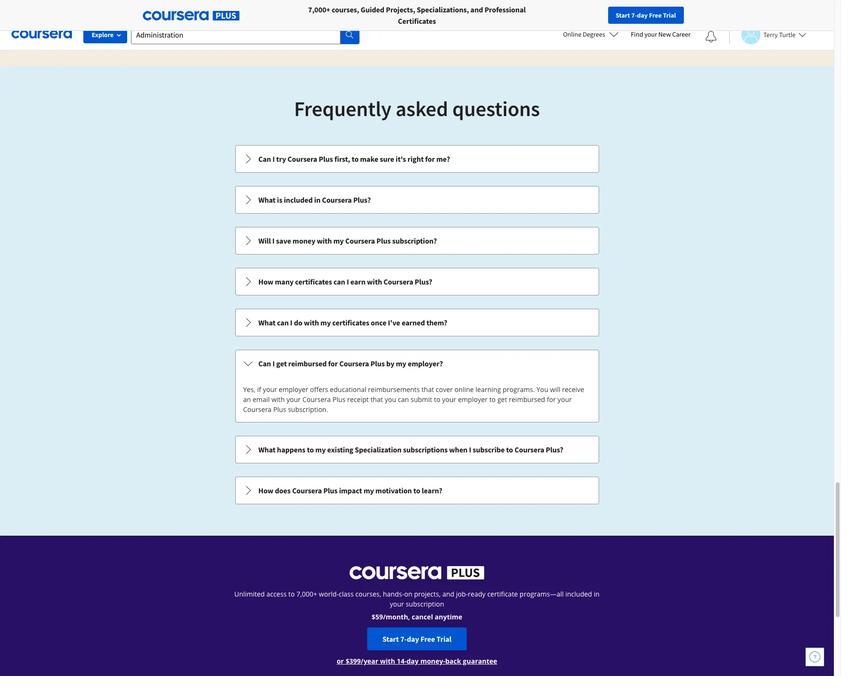 Task type: locate. For each thing, give the bounding box(es) containing it.
0 vertical spatial start 7-day free trial
[[616, 11, 676, 20]]

2 horizontal spatial can
[[398, 395, 409, 404]]

1 vertical spatial can
[[277, 318, 289, 328]]

i
[[273, 154, 275, 164], [272, 236, 275, 246], [347, 277, 349, 287], [290, 318, 292, 328], [273, 359, 275, 369], [469, 445, 471, 455]]

courses, inside 7,000+ courses, guided projects, specializations, and professional certificates
[[332, 5, 359, 14]]

0 horizontal spatial in
[[314, 195, 321, 205]]

for left universities
[[141, 5, 151, 14]]

1 vertical spatial courses,
[[355, 590, 381, 599]]

1 horizontal spatial start 7-day free trial
[[616, 11, 676, 20]]

certificates right many
[[295, 277, 332, 287]]

for up offers
[[328, 359, 338, 369]]

1 horizontal spatial start 7-day free trial button
[[608, 7, 684, 24]]

included inside unlimited access to 7,000+ world-class courses, hands-on projects, and job-ready certificate programs—all included in your subscription
[[566, 590, 592, 599]]

can up if
[[258, 359, 271, 369]]

1 vertical spatial reimbursed
[[509, 395, 545, 404]]

certificates inside dropdown button
[[332, 318, 369, 328]]

for
[[425, 154, 435, 164], [328, 359, 338, 369], [547, 395, 556, 404]]

programs—all
[[520, 590, 564, 599]]

can inside what can i do with my certificates once i've earned them? dropdown button
[[277, 318, 289, 328]]

can inside can i get reimbursed for coursera plus by my employer? dropdown button
[[258, 359, 271, 369]]

what can i do with my certificates once i've earned them? button
[[236, 310, 599, 336]]

how left many
[[258, 277, 273, 287]]

0 vertical spatial reimbursed
[[288, 359, 327, 369]]

coursera up "earn" at top
[[345, 236, 375, 246]]

coursera plus image
[[143, 11, 239, 21], [350, 567, 484, 580]]

certificates
[[398, 16, 436, 26]]

1 vertical spatial in
[[594, 590, 600, 599]]

0 vertical spatial 7-
[[632, 11, 637, 20]]

to down learning
[[489, 395, 496, 404]]

day left money-
[[407, 657, 419, 666]]

0 vertical spatial included
[[284, 195, 313, 205]]

reimbursed inside dropdown button
[[288, 359, 327, 369]]

with right email
[[271, 395, 285, 404]]

1 horizontal spatial get
[[498, 395, 507, 404]]

0 vertical spatial 7,000+
[[308, 5, 330, 14]]

1 horizontal spatial free
[[649, 11, 662, 20]]

my right money
[[333, 236, 344, 246]]

subscribe
[[473, 445, 505, 455]]

included
[[284, 195, 313, 205], [566, 590, 592, 599]]

employer
[[279, 385, 308, 394], [458, 395, 488, 404]]

to right subscribe in the bottom of the page
[[506, 445, 513, 455]]

2 vertical spatial for
[[547, 395, 556, 404]]

what left do at left
[[258, 318, 276, 328]]

your down hands-
[[390, 600, 404, 609]]

0 vertical spatial trial
[[663, 11, 676, 20]]

frequently asked questions
[[294, 96, 540, 122]]

educational
[[330, 385, 366, 394]]

0 vertical spatial in
[[314, 195, 321, 205]]

how left does
[[258, 486, 273, 496]]

will
[[550, 385, 560, 394]]

1 vertical spatial get
[[498, 395, 507, 404]]

1 vertical spatial for
[[328, 359, 338, 369]]

1 what from the top
[[258, 195, 276, 205]]

get inside dropdown button
[[276, 359, 287, 369]]

with right money
[[317, 236, 332, 246]]

list
[[234, 144, 600, 506]]

free
[[649, 11, 662, 20], [421, 635, 435, 644]]

that up submit
[[422, 385, 434, 394]]

what for what is included in coursera plus?
[[258, 195, 276, 205]]

0 horizontal spatial included
[[284, 195, 313, 205]]

7- up find
[[632, 11, 637, 20]]

0 vertical spatial what
[[258, 195, 276, 205]]

certificates
[[295, 277, 332, 287], [332, 318, 369, 328]]

trial
[[663, 11, 676, 20], [437, 635, 452, 644]]

3 what from the top
[[258, 445, 276, 455]]

can
[[334, 277, 345, 287], [277, 318, 289, 328], [398, 395, 409, 404]]

2 horizontal spatial for
[[547, 395, 556, 404]]

0 vertical spatial and
[[471, 5, 483, 14]]

and
[[471, 5, 483, 14], [442, 590, 454, 599]]

degrees
[[583, 30, 605, 39]]

1 vertical spatial employer
[[458, 395, 488, 404]]

sure
[[380, 154, 394, 164]]

guarantee
[[463, 657, 497, 666]]

can inside yes, if your employer offers educational reimbursements that cover online learning programs. you will receive an email with your coursera plus receipt that you can submit to your employer to get reimbursed for your coursera plus subscription.
[[398, 395, 409, 404]]

1 vertical spatial trial
[[437, 635, 452, 644]]

can inside can i try coursera plus first, to make sure it's right for me? dropdown button
[[258, 154, 271, 164]]

1 horizontal spatial for
[[206, 5, 216, 14]]

what happens to my existing specialization subscriptions when i subscribe to coursera plus?
[[258, 445, 563, 455]]

in inside dropdown button
[[314, 195, 321, 205]]

to inside unlimited access to 7,000+ world-class courses, hands-on projects, and job-ready certificate programs—all included in your subscription
[[288, 590, 295, 599]]

reimbursed up offers
[[288, 359, 327, 369]]

to right access
[[288, 590, 295, 599]]

start 7-day free trial down $59 /month, cancel anytime at the bottom of the page
[[382, 635, 452, 644]]

or
[[337, 657, 344, 666]]

with inside yes, if your employer offers educational reimbursements that cover online learning programs. you will receive an email with your coursera plus receipt that you can submit to your employer to get reimbursed for your coursera plus subscription.
[[271, 395, 285, 404]]

1 vertical spatial 7,000+
[[297, 590, 317, 599]]

0 horizontal spatial start 7-day free trial
[[382, 635, 452, 644]]

what left is
[[258, 195, 276, 205]]

7- up 14-
[[400, 635, 407, 644]]

free for top start 7-day free trial "button"
[[649, 11, 662, 20]]

1 vertical spatial what
[[258, 318, 276, 328]]

i inside "dropdown button"
[[347, 277, 349, 287]]

2 what from the top
[[258, 318, 276, 328]]

day for start 7-day free trial "button" to the bottom
[[407, 635, 419, 644]]

reimbursed
[[288, 359, 327, 369], [509, 395, 545, 404]]

free up money-
[[421, 635, 435, 644]]

1 vertical spatial free
[[421, 635, 435, 644]]

1 how from the top
[[258, 277, 273, 287]]

that left the you
[[371, 395, 383, 404]]

terry turtle
[[764, 30, 796, 39]]

reimbursements
[[368, 385, 420, 394]]

for down the will
[[547, 395, 556, 404]]

for left the governments on the top left of the page
[[206, 5, 216, 14]]

start down "/month,"
[[382, 635, 399, 644]]

to right first,
[[352, 154, 359, 164]]

1 vertical spatial that
[[371, 395, 383, 404]]

0 horizontal spatial coursera plus image
[[143, 11, 239, 21]]

1 horizontal spatial for
[[425, 154, 435, 164]]

2 how from the top
[[258, 486, 273, 496]]

1 vertical spatial plus?
[[415, 277, 432, 287]]

what left happens
[[258, 445, 276, 455]]

for
[[141, 5, 151, 14], [206, 5, 216, 14]]

how inside dropdown button
[[258, 486, 273, 496]]

1 horizontal spatial trial
[[663, 11, 676, 20]]

1 vertical spatial included
[[566, 590, 592, 599]]

0 vertical spatial free
[[649, 11, 662, 20]]

coursera right "earn" at top
[[384, 277, 413, 287]]

0 horizontal spatial reimbursed
[[288, 359, 327, 369]]

0 horizontal spatial start
[[382, 635, 399, 644]]

0 horizontal spatial free
[[421, 635, 435, 644]]

help center image
[[809, 652, 821, 664]]

1 for from the left
[[141, 5, 151, 14]]

employer up the subscription.
[[279, 385, 308, 394]]

your right find
[[645, 30, 657, 39]]

how inside "dropdown button"
[[258, 277, 273, 287]]

my right impact
[[364, 486, 374, 496]]

None search field
[[131, 25, 360, 44]]

learning
[[476, 385, 501, 394]]

unlimited
[[234, 590, 265, 599]]

courses, right the class
[[355, 590, 381, 599]]

what
[[258, 195, 276, 205], [258, 318, 276, 328], [258, 445, 276, 455]]

7,000+ inside 7,000+ courses, guided projects, specializations, and professional certificates
[[308, 5, 330, 14]]

them?
[[427, 318, 447, 328]]

2 for from the left
[[206, 5, 216, 14]]

new
[[659, 30, 671, 39]]

included right programs—all
[[566, 590, 592, 599]]

1 vertical spatial start
[[382, 635, 399, 644]]

reimbursed inside yes, if your employer offers educational reimbursements that cover online learning programs. you will receive an email with your coursera plus receipt that you can submit to your employer to get reimbursed for your coursera plus subscription.
[[509, 395, 545, 404]]

0 vertical spatial courses,
[[332, 5, 359, 14]]

on
[[404, 590, 412, 599]]

day for top start 7-day free trial "button"
[[637, 11, 648, 20]]

start 7-day free trial button up find
[[608, 7, 684, 24]]

$59
[[372, 613, 383, 622]]

ready
[[468, 590, 486, 599]]

1 horizontal spatial coursera plus image
[[350, 567, 484, 580]]

0 horizontal spatial can
[[277, 318, 289, 328]]

included right is
[[284, 195, 313, 205]]

0 vertical spatial plus?
[[353, 195, 371, 205]]

and left the professional
[[471, 5, 483, 14]]

list containing can i try coursera plus first, to make sure it's right for me?
[[234, 144, 600, 506]]

1 vertical spatial and
[[442, 590, 454, 599]]

subscription
[[406, 600, 444, 609]]

employer?
[[408, 359, 443, 369]]

for left me?
[[425, 154, 435, 164]]

0 horizontal spatial get
[[276, 359, 287, 369]]

0 horizontal spatial for
[[328, 359, 338, 369]]

in
[[314, 195, 321, 205], [594, 590, 600, 599]]

yes, if your employer offers educational reimbursements that cover online learning programs. you will receive an email with your coursera plus receipt that you can submit to your employer to get reimbursed for your coursera plus subscription.
[[243, 385, 584, 414]]

day up "or $399 /year with 14-day money-back guarantee" at the bottom of the page
[[407, 635, 419, 644]]

can left do at left
[[277, 318, 289, 328]]

employer down the online
[[458, 395, 488, 404]]

subscription?
[[392, 236, 437, 246]]

2 vertical spatial can
[[398, 395, 409, 404]]

2 vertical spatial what
[[258, 445, 276, 455]]

trial down anytime
[[437, 635, 452, 644]]

start 7-day free trial button down $59 /month, cancel anytime at the bottom of the page
[[367, 628, 467, 651]]

0 vertical spatial can
[[258, 154, 271, 164]]

2 can from the top
[[258, 359, 271, 369]]

plus left by
[[371, 359, 385, 369]]

world-
[[319, 590, 339, 599]]

start for top start 7-day free trial "button"
[[616, 11, 630, 20]]

0 vertical spatial how
[[258, 277, 273, 287]]

0 vertical spatial get
[[276, 359, 287, 369]]

how does coursera plus impact my motivation to learn? button
[[236, 478, 599, 504]]

0 horizontal spatial start 7-day free trial button
[[367, 628, 467, 651]]

with left 14-
[[380, 657, 395, 666]]

1 vertical spatial certificates
[[332, 318, 369, 328]]

and left job-
[[442, 590, 454, 599]]

1 vertical spatial day
[[407, 635, 419, 644]]

coursera
[[288, 154, 317, 164], [322, 195, 352, 205], [345, 236, 375, 246], [384, 277, 413, 287], [339, 359, 369, 369], [302, 395, 331, 404], [243, 405, 272, 414], [515, 445, 544, 455], [292, 486, 322, 496]]

1 can from the top
[[258, 154, 271, 164]]

hands-
[[383, 590, 404, 599]]

0 vertical spatial certificates
[[295, 277, 332, 287]]

class
[[339, 590, 354, 599]]

can inside how many certificates can i earn with coursera plus? "dropdown button"
[[334, 277, 345, 287]]

1 horizontal spatial plus?
[[415, 277, 432, 287]]

can right the you
[[398, 395, 409, 404]]

trial up new
[[663, 11, 676, 20]]

free up find your new career
[[649, 11, 662, 20]]

0 vertical spatial day
[[637, 11, 648, 20]]

$59 /month, cancel anytime
[[372, 613, 462, 622]]

1 vertical spatial how
[[258, 486, 273, 496]]

my for coursera
[[333, 236, 344, 246]]

back
[[445, 657, 461, 666]]

1 vertical spatial start 7-day free trial button
[[367, 628, 467, 651]]

0 horizontal spatial trial
[[437, 635, 452, 644]]

how for how does coursera plus impact my motivation to learn?
[[258, 486, 273, 496]]

1 vertical spatial coursera plus image
[[350, 567, 484, 580]]

cover
[[436, 385, 453, 394]]

courses, inside unlimited access to 7,000+ world-class courses, hands-on projects, and job-ready certificate programs—all included in your subscription
[[355, 590, 381, 599]]

reimbursed down programs.
[[509, 395, 545, 404]]

trial for top start 7-day free trial "button"
[[663, 11, 676, 20]]

courses, left guided
[[332, 5, 359, 14]]

my
[[333, 236, 344, 246], [321, 318, 331, 328], [396, 359, 406, 369], [315, 445, 326, 455], [364, 486, 374, 496]]

can left "earn" at top
[[334, 277, 345, 287]]

0 horizontal spatial employer
[[279, 385, 308, 394]]

start up online degrees popup button
[[616, 11, 630, 20]]

to
[[352, 154, 359, 164], [434, 395, 440, 404], [489, 395, 496, 404], [307, 445, 314, 455], [506, 445, 513, 455], [413, 486, 420, 496], [288, 590, 295, 599]]

1 horizontal spatial that
[[422, 385, 434, 394]]

0 horizontal spatial that
[[371, 395, 383, 404]]

2 horizontal spatial plus?
[[546, 445, 563, 455]]

start 7-day free trial up find
[[616, 11, 676, 20]]

with right "earn" at top
[[367, 277, 382, 287]]

1 vertical spatial start 7-day free trial
[[382, 635, 452, 644]]

1 horizontal spatial 7-
[[632, 11, 637, 20]]

is
[[277, 195, 282, 205]]

0 vertical spatial coursera plus image
[[143, 11, 239, 21]]

to down the 'cover'
[[434, 395, 440, 404]]

coursera image
[[11, 27, 72, 42]]

that
[[422, 385, 434, 394], [371, 395, 383, 404]]

1 vertical spatial can
[[258, 359, 271, 369]]

What do you want to learn? text field
[[131, 25, 341, 44]]

2 vertical spatial plus?
[[546, 445, 563, 455]]

7-
[[632, 11, 637, 20], [400, 635, 407, 644]]

and inside 7,000+ courses, guided projects, specializations, and professional certificates
[[471, 5, 483, 14]]

0 horizontal spatial 7-
[[400, 635, 407, 644]]

1 horizontal spatial in
[[594, 590, 600, 599]]

0 vertical spatial that
[[422, 385, 434, 394]]

what for what can i do with my certificates once i've earned them?
[[258, 318, 276, 328]]

receipt
[[347, 395, 369, 404]]

1 horizontal spatial reimbursed
[[509, 395, 545, 404]]

can left try
[[258, 154, 271, 164]]

1 horizontal spatial included
[[566, 590, 592, 599]]

how for how many certificates can i earn with coursera plus?
[[258, 277, 273, 287]]

my right do at left
[[321, 318, 331, 328]]

coursera plus image for access
[[350, 567, 484, 580]]

and inside unlimited access to 7,000+ world-class courses, hands-on projects, and job-ready certificate programs—all included in your subscription
[[442, 590, 454, 599]]

0 vertical spatial start
[[616, 11, 630, 20]]

can for can i try coursera plus first, to make sure it's right for me?
[[258, 154, 271, 164]]

0 vertical spatial employer
[[279, 385, 308, 394]]

/month,
[[383, 613, 410, 622]]

1 horizontal spatial can
[[334, 277, 345, 287]]

coursera down email
[[243, 405, 272, 414]]

how
[[258, 277, 273, 287], [258, 486, 273, 496]]

can for can i get reimbursed for coursera plus by my employer?
[[258, 359, 271, 369]]

0 horizontal spatial for
[[141, 5, 151, 14]]

once
[[371, 318, 387, 328]]

your down the 'cover'
[[442, 395, 456, 404]]

in inside unlimited access to 7,000+ world-class courses, hands-on projects, and job-ready certificate programs—all included in your subscription
[[594, 590, 600, 599]]

your down 'receive'
[[558, 395, 572, 404]]

1 horizontal spatial start
[[616, 11, 630, 20]]

free for start 7-day free trial "button" to the bottom
[[421, 635, 435, 644]]

start 7-day free trial button
[[608, 7, 684, 24], [367, 628, 467, 651]]

if
[[257, 385, 261, 394]]

0 vertical spatial can
[[334, 277, 345, 287]]

certificates left once
[[332, 318, 369, 328]]

to right happens
[[307, 445, 314, 455]]

day up find
[[637, 11, 648, 20]]

0 horizontal spatial and
[[442, 590, 454, 599]]

unlimited access to 7,000+ world-class courses, hands-on projects, and job-ready certificate programs—all included in your subscription
[[234, 590, 600, 609]]

1 horizontal spatial and
[[471, 5, 483, 14]]

money-
[[420, 657, 445, 666]]



Task type: describe. For each thing, give the bounding box(es) containing it.
email
[[253, 395, 270, 404]]

terry turtle button
[[729, 25, 806, 44]]

can i try coursera plus first, to make sure it's right for me?
[[258, 154, 450, 164]]

receive
[[562, 385, 584, 394]]

earn
[[350, 277, 366, 287]]

start for start 7-day free trial "button" to the bottom
[[382, 635, 399, 644]]

earned
[[402, 318, 425, 328]]

certificates inside "dropdown button"
[[295, 277, 332, 287]]

1 horizontal spatial employer
[[458, 395, 488, 404]]

plus left first,
[[319, 154, 333, 164]]

it's
[[396, 154, 406, 164]]

find your new career link
[[626, 29, 695, 40]]

your inside unlimited access to 7,000+ world-class courses, hands-on projects, and job-ready certificate programs—all included in your subscription
[[390, 600, 404, 609]]

cancel
[[412, 613, 433, 622]]

plus left the subscription.
[[273, 405, 286, 414]]

start 7-day free trial for start 7-day free trial "button" to the bottom
[[382, 635, 452, 644]]

explore
[[92, 30, 114, 39]]

impact
[[339, 486, 362, 496]]

plus? inside "dropdown button"
[[415, 277, 432, 287]]

banner navigation
[[8, 0, 268, 26]]

my right by
[[396, 359, 406, 369]]

online
[[563, 30, 582, 39]]

coursera right subscribe in the bottom of the page
[[515, 445, 544, 455]]

turtle
[[779, 30, 796, 39]]

my left existing
[[315, 445, 326, 455]]

job-
[[456, 590, 468, 599]]

questions
[[452, 96, 540, 122]]

coursera inside "dropdown button"
[[384, 277, 413, 287]]

frequently
[[294, 96, 392, 122]]

will i save money with my coursera plus subscription?
[[258, 236, 437, 246]]

motivation
[[376, 486, 412, 496]]

for governments
[[206, 5, 260, 14]]

coursera up educational
[[339, 359, 369, 369]]

universities
[[153, 5, 190, 14]]

programs.
[[503, 385, 535, 394]]

many
[[275, 277, 294, 287]]

happens
[[277, 445, 306, 455]]

coursera right try
[[288, 154, 317, 164]]

to left learn?
[[413, 486, 420, 496]]

offers
[[310, 385, 328, 394]]

my for motivation
[[364, 486, 374, 496]]

plus down educational
[[333, 395, 346, 404]]

for inside yes, if your employer offers educational reimbursements that cover online learning programs. you will receive an email with your coursera plus receipt that you can submit to your employer to get reimbursed for your coursera plus subscription.
[[547, 395, 556, 404]]

online degrees button
[[556, 24, 626, 45]]

with inside "dropdown button"
[[367, 277, 382, 287]]

for for universities
[[141, 5, 151, 14]]

you
[[537, 385, 548, 394]]

14-
[[397, 657, 407, 666]]

what is included in coursera plus?
[[258, 195, 371, 205]]

does
[[275, 486, 291, 496]]

i've
[[388, 318, 400, 328]]

trial for start 7-day free trial "button" to the bottom
[[437, 635, 452, 644]]

0 vertical spatial start 7-day free trial button
[[608, 7, 684, 24]]

or $399 /year with 14-day money-back guarantee
[[337, 657, 497, 666]]

projects,
[[386, 5, 415, 14]]

learn?
[[422, 486, 442, 496]]

online
[[455, 385, 474, 394]]

yes,
[[243, 385, 255, 394]]

first,
[[335, 154, 350, 164]]

governments
[[218, 5, 260, 14]]

coursera right does
[[292, 486, 322, 496]]

save
[[276, 236, 291, 246]]

coursera down first,
[[322, 195, 352, 205]]

0 horizontal spatial plus?
[[353, 195, 371, 205]]

how does coursera plus impact my motivation to learn?
[[258, 486, 442, 496]]

your inside 'link'
[[645, 30, 657, 39]]

when
[[449, 445, 468, 455]]

$399
[[346, 657, 361, 666]]

guided
[[361, 5, 384, 14]]

make
[[360, 154, 378, 164]]

get inside yes, if your employer offers educational reimbursements that cover online learning programs. you will receive an email with your coursera plus receipt that you can submit to your employer to get reimbursed for your coursera plus subscription.
[[498, 395, 507, 404]]

coursera plus image for courses,
[[143, 11, 239, 21]]

existing
[[327, 445, 353, 455]]

can i get reimbursed for coursera plus by my employer?
[[258, 359, 443, 369]]

what happens to my existing specialization subscriptions when i subscribe to coursera plus? button
[[236, 437, 599, 463]]

your right if
[[263, 385, 277, 394]]

asked
[[396, 96, 448, 122]]

included inside dropdown button
[[284, 195, 313, 205]]

right
[[408, 154, 424, 164]]

explore button
[[83, 26, 127, 43]]

projects,
[[414, 590, 441, 599]]

you
[[385, 395, 396, 404]]

for universities
[[141, 5, 190, 14]]

7,000+ inside unlimited access to 7,000+ world-class courses, hands-on projects, and job-ready certificate programs—all included in your subscription
[[297, 590, 317, 599]]

my for certificates
[[321, 318, 331, 328]]

will i save money with my coursera plus subscription? button
[[236, 228, 599, 254]]

show notifications image
[[705, 31, 717, 42]]

money
[[293, 236, 315, 246]]

how many certificates can i earn with coursera plus?
[[258, 277, 432, 287]]

access
[[267, 590, 287, 599]]

can i get reimbursed for coursera plus by my employer? button
[[236, 351, 599, 377]]

certificate
[[487, 590, 518, 599]]

find
[[631, 30, 643, 39]]

terry
[[764, 30, 778, 39]]

coursera down offers
[[302, 395, 331, 404]]

find your new career
[[631, 30, 691, 39]]

by
[[386, 359, 394, 369]]

submit
[[411, 395, 432, 404]]

an
[[243, 395, 251, 404]]

2 vertical spatial day
[[407, 657, 419, 666]]

plus left impact
[[323, 486, 338, 496]]

try
[[276, 154, 286, 164]]

specializations,
[[417, 5, 469, 14]]

7,000+ courses, guided projects, specializations, and professional certificates
[[308, 5, 526, 26]]

what for what happens to my existing specialization subscriptions when i subscribe to coursera plus?
[[258, 445, 276, 455]]

will
[[258, 236, 271, 246]]

plus left subscription?
[[377, 236, 391, 246]]

your up the subscription.
[[287, 395, 301, 404]]

0 vertical spatial for
[[425, 154, 435, 164]]

start 7-day free trial for top start 7-day free trial "button"
[[616, 11, 676, 20]]

career
[[672, 30, 691, 39]]

what is included in coursera plus? button
[[236, 187, 599, 213]]

for for governments
[[206, 5, 216, 14]]

how many certificates can i earn with coursera plus? button
[[236, 269, 599, 295]]

subscriptions
[[403, 445, 448, 455]]

do
[[294, 318, 302, 328]]

with right do at left
[[304, 318, 319, 328]]

me?
[[436, 154, 450, 164]]

1 vertical spatial 7-
[[400, 635, 407, 644]]

professional
[[485, 5, 526, 14]]



Task type: vqa. For each thing, say whether or not it's contained in the screenshot.
'skills,'
no



